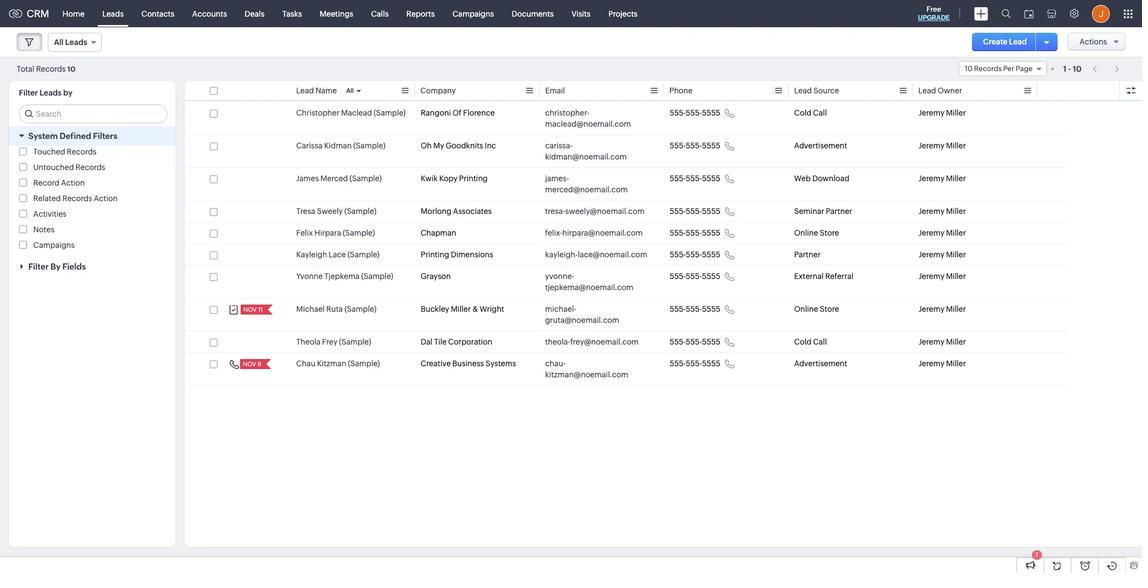 Task type: describe. For each thing, give the bounding box(es) containing it.
555-555-5555 for chau- kitzman@noemail.com
[[670, 359, 721, 368]]

home link
[[54, 0, 93, 27]]

1 vertical spatial printing
[[421, 250, 449, 259]]

carissa-
[[545, 141, 573, 150]]

christopher maclead (sample) link
[[296, 107, 406, 118]]

jeremy for christopher- maclead@noemail.com
[[919, 108, 945, 117]]

touched records
[[33, 147, 97, 156]]

lead source
[[795, 86, 840, 95]]

lead for lead owner
[[919, 86, 937, 95]]

8
[[258, 361, 261, 368]]

1 vertical spatial campaigns
[[33, 241, 75, 250]]

chau
[[296, 359, 316, 368]]

calls
[[371, 9, 389, 18]]

all for all
[[346, 87, 354, 94]]

contacts link
[[133, 0, 183, 27]]

sweely
[[317, 207, 343, 216]]

lead for lead name
[[296, 86, 314, 95]]

jeremy for carissa- kidman@noemail.com
[[919, 141, 945, 150]]

filters
[[93, 131, 117, 141]]

miller for kayleigh-lace@noemail.com
[[947, 250, 967, 259]]

kayleigh
[[296, 250, 327, 259]]

555-555-5555 for tresa-sweely@noemail.com
[[670, 207, 721, 216]]

miller for christopher- maclead@noemail.com
[[947, 108, 967, 117]]

yvonne- tjepkema@noemail.com
[[545, 272, 634, 292]]

1 for 1
[[1036, 552, 1039, 558]]

record action
[[33, 178, 85, 187]]

activities
[[33, 210, 67, 219]]

phone
[[670, 86, 693, 95]]

1 vertical spatial partner
[[795, 250, 821, 259]]

leads for all leads
[[65, 38, 87, 47]]

search element
[[995, 0, 1018, 27]]

5555 for kayleigh-lace@noemail.com
[[702, 250, 721, 259]]

tresa
[[296, 207, 315, 216]]

kitzman
[[317, 359, 346, 368]]

touched
[[33, 147, 65, 156]]

crm link
[[9, 8, 49, 19]]

theola-frey@noemail.com
[[545, 338, 639, 346]]

profile image
[[1093, 5, 1110, 23]]

555-555-5555 for james- merced@noemail.com
[[670, 174, 721, 183]]

555-555-5555 for yvonne- tjepkema@noemail.com
[[670, 272, 721, 281]]

seminar partner
[[795, 207, 853, 216]]

kayleigh-
[[545, 250, 578, 259]]

of
[[453, 108, 462, 117]]

deals link
[[236, 0, 274, 27]]

james merced (sample)
[[296, 174, 382, 183]]

all leads
[[54, 38, 87, 47]]

online store for michael- gruta@noemail.com
[[795, 305, 840, 314]]

rangoni
[[421, 108, 451, 117]]

michael
[[296, 305, 325, 314]]

kwik
[[421, 174, 438, 183]]

cold call for christopher- maclead@noemail.com
[[795, 108, 827, 117]]

10 inside field
[[965, 65, 973, 73]]

555-555-5555 for christopher- maclead@noemail.com
[[670, 108, 721, 117]]

555-555-5555 for michael- gruta@noemail.com
[[670, 305, 721, 314]]

felix-hirpara@noemail.com link
[[545, 227, 643, 239]]

yvonne-
[[545, 272, 575, 281]]

yvonne- tjepkema@noemail.com link
[[545, 271, 648, 293]]

name
[[316, 86, 337, 95]]

frey
[[322, 338, 338, 346]]

external
[[795, 272, 824, 281]]

records for touched
[[67, 147, 97, 156]]

kayleigh-lace@noemail.com link
[[545, 249, 648, 260]]

records for related
[[62, 194, 92, 203]]

cold for christopher- maclead@noemail.com
[[795, 108, 812, 117]]

accounts link
[[183, 0, 236, 27]]

all for all leads
[[54, 38, 64, 47]]

filter for filter by fields
[[28, 262, 49, 271]]

filter for filter leads by
[[19, 88, 38, 97]]

jeremy for chau- kitzman@noemail.com
[[919, 359, 945, 368]]

reports link
[[398, 0, 444, 27]]

jeremy miller for james- merced@noemail.com
[[919, 174, 967, 183]]

-
[[1069, 64, 1072, 73]]

page
[[1016, 65, 1033, 73]]

search image
[[1002, 9, 1011, 18]]

felix hirpara (sample)
[[296, 229, 375, 237]]

records for 10
[[975, 65, 1002, 73]]

associates
[[453, 207, 492, 216]]

online for michael- gruta@noemail.com
[[795, 305, 819, 314]]

nov for michael
[[244, 306, 257, 313]]

rangoni of florence
[[421, 108, 495, 117]]

felix-
[[545, 229, 563, 237]]

theola-frey@noemail.com link
[[545, 336, 639, 348]]

0 vertical spatial printing
[[459, 174, 488, 183]]

tile
[[434, 338, 447, 346]]

merced
[[321, 174, 348, 183]]

by
[[51, 262, 61, 271]]

chapman
[[421, 229, 456, 237]]

(sample) for felix hirpara (sample)
[[343, 229, 375, 237]]

fields
[[62, 262, 86, 271]]

kayleigh-lace@noemail.com
[[545, 250, 648, 259]]

jeremy miller for chau- kitzman@noemail.com
[[919, 359, 967, 368]]

dal tile corporation
[[421, 338, 493, 346]]

felix-hirpara@noemail.com
[[545, 229, 643, 237]]

related
[[33, 194, 61, 203]]

5555 for tresa-sweely@noemail.com
[[702, 207, 721, 216]]

lead for lead source
[[795, 86, 812, 95]]

miller for michael- gruta@noemail.com
[[947, 305, 967, 314]]

miller for chau- kitzman@noemail.com
[[947, 359, 967, 368]]

miller for tresa-sweely@noemail.com
[[947, 207, 967, 216]]

(sample) for chau kitzman (sample)
[[348, 359, 380, 368]]

theola frey (sample) link
[[296, 336, 371, 348]]

jeremy miller for tresa-sweely@noemail.com
[[919, 207, 967, 216]]

jeremy for michael- gruta@noemail.com
[[919, 305, 945, 314]]

tresa sweely (sample) link
[[296, 206, 377, 217]]

create menu element
[[968, 0, 995, 27]]

wright
[[480, 305, 504, 314]]

miller for carissa- kidman@noemail.com
[[947, 141, 967, 150]]

miller for yvonne- tjepkema@noemail.com
[[947, 272, 967, 281]]

2 horizontal spatial leads
[[102, 9, 124, 18]]

kayleigh lace (sample)
[[296, 250, 380, 259]]

5555 for theola-frey@noemail.com
[[702, 338, 721, 346]]

christopher
[[296, 108, 340, 117]]

printing dimensions
[[421, 250, 494, 259]]

christopher-
[[545, 108, 590, 117]]

web
[[795, 174, 811, 183]]

lace@noemail.com
[[578, 250, 648, 259]]

5555 for felix-hirpara@noemail.com
[[702, 229, 721, 237]]

jeremy miller for michael- gruta@noemail.com
[[919, 305, 967, 314]]

inc
[[485, 141, 496, 150]]

reports
[[407, 9, 435, 18]]

tresa-sweely@noemail.com
[[545, 207, 645, 216]]

kitzman@noemail.com
[[545, 370, 629, 379]]

michael-
[[545, 305, 577, 314]]

nov for chau
[[243, 361, 256, 368]]

filter by fields button
[[9, 257, 176, 276]]

(sample) for christopher maclead (sample)
[[374, 108, 406, 117]]

555-555-5555 for carissa- kidman@noemail.com
[[670, 141, 721, 150]]

(sample) for theola frey (sample)
[[339, 338, 371, 346]]

jeremy for yvonne- tjepkema@noemail.com
[[919, 272, 945, 281]]

0 vertical spatial partner
[[826, 207, 853, 216]]

yvonne
[[296, 272, 323, 281]]

per
[[1004, 65, 1015, 73]]

related records action
[[33, 194, 118, 203]]

lead inside button
[[1010, 37, 1027, 46]]

jeremy for james- merced@noemail.com
[[919, 174, 945, 183]]

nov 11
[[244, 306, 263, 313]]

james- merced@noemail.com link
[[545, 173, 648, 195]]

jeremy miller for yvonne- tjepkema@noemail.com
[[919, 272, 967, 281]]

michael ruta (sample)
[[296, 305, 377, 314]]

miller for felix-hirpara@noemail.com
[[947, 229, 967, 237]]

advertisement for chau- kitzman@noemail.com
[[795, 359, 848, 368]]

miller for james- merced@noemail.com
[[947, 174, 967, 183]]

10 records per page
[[965, 65, 1033, 73]]

call for christopher- maclead@noemail.com
[[813, 108, 827, 117]]



Task type: locate. For each thing, give the bounding box(es) containing it.
5 555-555-5555 from the top
[[670, 229, 721, 237]]

9 jeremy miller from the top
[[919, 338, 967, 346]]

records down record action
[[62, 194, 92, 203]]

create lead
[[984, 37, 1027, 46]]

2 horizontal spatial 10
[[1073, 64, 1082, 73]]

1 jeremy miller from the top
[[919, 108, 967, 117]]

partner right the seminar
[[826, 207, 853, 216]]

filter left by
[[28, 262, 49, 271]]

calendar image
[[1025, 9, 1034, 18]]

nov inside 'link'
[[243, 361, 256, 368]]

meetings
[[320, 9, 353, 18]]

row group containing christopher maclead (sample)
[[185, 102, 1068, 386]]

(sample) right maclead
[[374, 108, 406, 117]]

navigation
[[1088, 61, 1126, 77]]

1 vertical spatial online store
[[795, 305, 840, 314]]

row group
[[185, 102, 1068, 386]]

all
[[54, 38, 64, 47], [346, 87, 354, 94]]

chau- kitzman@noemail.com link
[[545, 358, 648, 380]]

(sample) right 'sweely'
[[345, 207, 377, 216]]

tasks link
[[274, 0, 311, 27]]

nov 8 link
[[240, 359, 262, 369]]

(sample) right 'tjepkema'
[[361, 272, 393, 281]]

tresa-
[[545, 207, 566, 216]]

deals
[[245, 9, 265, 18]]

buckley miller & wright
[[421, 305, 504, 314]]

jeremy miller for carissa- kidman@noemail.com
[[919, 141, 967, 150]]

555-555-5555 for kayleigh-lace@noemail.com
[[670, 250, 721, 259]]

notes
[[33, 225, 55, 234]]

1 cold from the top
[[795, 108, 812, 117]]

10 for total records 10
[[67, 65, 75, 73]]

store for michael- gruta@noemail.com
[[820, 305, 840, 314]]

profile element
[[1086, 0, 1117, 27]]

call for theola-frey@noemail.com
[[813, 338, 827, 346]]

tjepkema@noemail.com
[[545, 283, 634, 292]]

total records 10
[[17, 64, 75, 73]]

cold call for theola-frey@noemail.com
[[795, 338, 827, 346]]

(sample) for james merced (sample)
[[350, 174, 382, 183]]

0 vertical spatial cold
[[795, 108, 812, 117]]

records inside field
[[975, 65, 1002, 73]]

0 horizontal spatial printing
[[421, 250, 449, 259]]

6 555-555-5555 from the top
[[670, 250, 721, 259]]

5555 for carissa- kidman@noemail.com
[[702, 141, 721, 150]]

1 horizontal spatial 1
[[1064, 64, 1067, 73]]

defined
[[60, 131, 91, 141]]

2 cold from the top
[[795, 338, 812, 346]]

records left per at the top right of the page
[[975, 65, 1002, 73]]

1 online from the top
[[795, 229, 819, 237]]

1 horizontal spatial action
[[94, 194, 118, 203]]

0 horizontal spatial leads
[[40, 88, 62, 97]]

james merced (sample) link
[[296, 173, 382, 184]]

action up the related records action
[[61, 178, 85, 187]]

5555 for christopher- maclead@noemail.com
[[702, 108, 721, 117]]

5 5555 from the top
[[702, 229, 721, 237]]

(sample) for carissa kidman (sample)
[[354, 141, 386, 150]]

8 555-555-5555 from the top
[[670, 305, 721, 314]]

leads for filter leads by
[[40, 88, 62, 97]]

free upgrade
[[918, 5, 950, 22]]

company
[[421, 86, 456, 95]]

system
[[28, 131, 58, 141]]

5555 for yvonne- tjepkema@noemail.com
[[702, 272, 721, 281]]

online store for felix-hirpara@noemail.com
[[795, 229, 840, 237]]

records down defined
[[67, 147, 97, 156]]

partner up external
[[795, 250, 821, 259]]

kopy
[[439, 174, 458, 183]]

1 online store from the top
[[795, 229, 840, 237]]

goodknits
[[446, 141, 483, 150]]

(sample)
[[374, 108, 406, 117], [354, 141, 386, 150], [350, 174, 382, 183], [345, 207, 377, 216], [343, 229, 375, 237], [348, 250, 380, 259], [361, 272, 393, 281], [345, 305, 377, 314], [339, 338, 371, 346], [348, 359, 380, 368]]

0 vertical spatial leads
[[102, 9, 124, 18]]

jeremy for felix-hirpara@noemail.com
[[919, 229, 945, 237]]

10 jeremy from the top
[[919, 359, 945, 368]]

5555
[[702, 108, 721, 117], [702, 141, 721, 150], [702, 174, 721, 183], [702, 207, 721, 216], [702, 229, 721, 237], [702, 250, 721, 259], [702, 272, 721, 281], [702, 305, 721, 314], [702, 338, 721, 346], [702, 359, 721, 368]]

9 555-555-5555 from the top
[[670, 338, 721, 346]]

&
[[473, 305, 478, 314]]

7 555-555-5555 from the top
[[670, 272, 721, 281]]

555-555-5555 for theola-frey@noemail.com
[[670, 338, 721, 346]]

2 online from the top
[[795, 305, 819, 314]]

cold for theola-frey@noemail.com
[[795, 338, 812, 346]]

christopher- maclead@noemail.com link
[[545, 107, 648, 130]]

filter leads by
[[19, 88, 73, 97]]

9 5555 from the top
[[702, 338, 721, 346]]

2 advertisement from the top
[[795, 359, 848, 368]]

online store down seminar partner
[[795, 229, 840, 237]]

miller for theola-frey@noemail.com
[[947, 338, 967, 346]]

jeremy miller for kayleigh-lace@noemail.com
[[919, 250, 967, 259]]

0 vertical spatial 1
[[1064, 64, 1067, 73]]

system defined filters button
[[9, 126, 176, 146]]

5555 for michael- gruta@noemail.com
[[702, 305, 721, 314]]

10 5555 from the top
[[702, 359, 721, 368]]

1 5555 from the top
[[702, 108, 721, 117]]

upgrade
[[918, 14, 950, 22]]

(sample) right kidman
[[354, 141, 386, 150]]

1 - 10
[[1064, 64, 1082, 73]]

lead left owner
[[919, 86, 937, 95]]

records for total
[[36, 64, 66, 73]]

leads left by
[[40, 88, 62, 97]]

1 vertical spatial nov
[[243, 361, 256, 368]]

6 jeremy from the top
[[919, 250, 945, 259]]

all inside field
[[54, 38, 64, 47]]

2 jeremy from the top
[[919, 141, 945, 150]]

nov left 11
[[244, 306, 257, 313]]

systems
[[486, 359, 516, 368]]

1 vertical spatial call
[[813, 338, 827, 346]]

lace
[[329, 250, 346, 259]]

3 5555 from the top
[[702, 174, 721, 183]]

records for untouched
[[76, 163, 105, 172]]

1 vertical spatial action
[[94, 194, 118, 203]]

(sample) for yvonne tjepkema (sample)
[[361, 272, 393, 281]]

4 555-555-5555 from the top
[[670, 207, 721, 216]]

james-
[[545, 174, 569, 183]]

seminar
[[795, 207, 825, 216]]

1 vertical spatial online
[[795, 305, 819, 314]]

0 vertical spatial nov
[[244, 306, 257, 313]]

store for felix-hirpara@noemail.com
[[820, 229, 840, 237]]

Search text field
[[19, 105, 167, 123]]

michael- gruta@noemail.com
[[545, 305, 620, 325]]

0 horizontal spatial campaigns
[[33, 241, 75, 250]]

online for felix-hirpara@noemail.com
[[795, 229, 819, 237]]

projects link
[[600, 0, 647, 27]]

jeremy for tresa-sweely@noemail.com
[[919, 207, 945, 216]]

theola frey (sample)
[[296, 338, 371, 346]]

0 horizontal spatial partner
[[795, 250, 821, 259]]

1 advertisement from the top
[[795, 141, 848, 150]]

5 jeremy from the top
[[919, 229, 945, 237]]

action down untouched records
[[94, 194, 118, 203]]

campaigns down notes
[[33, 241, 75, 250]]

partner
[[826, 207, 853, 216], [795, 250, 821, 259]]

5 jeremy miller from the top
[[919, 229, 967, 237]]

0 vertical spatial filter
[[19, 88, 38, 97]]

online store down the external referral
[[795, 305, 840, 314]]

tasks
[[282, 9, 302, 18]]

10 inside total records 10
[[67, 65, 75, 73]]

1 horizontal spatial campaigns
[[453, 9, 494, 18]]

(sample) up the kayleigh lace (sample) link
[[343, 229, 375, 237]]

1 vertical spatial store
[[820, 305, 840, 314]]

4 jeremy from the top
[[919, 207, 945, 216]]

10 Records Per Page field
[[959, 61, 1048, 76]]

creative
[[421, 359, 451, 368]]

carissa- kidman@noemail.com link
[[545, 140, 648, 162]]

11
[[258, 306, 263, 313]]

0 vertical spatial call
[[813, 108, 827, 117]]

records up filter leads by
[[36, 64, 66, 73]]

miller
[[947, 108, 967, 117], [947, 141, 967, 150], [947, 174, 967, 183], [947, 207, 967, 216], [947, 229, 967, 237], [947, 250, 967, 259], [947, 272, 967, 281], [451, 305, 471, 314], [947, 305, 967, 314], [947, 338, 967, 346], [947, 359, 967, 368]]

7 jeremy miller from the top
[[919, 272, 967, 281]]

0 vertical spatial campaigns
[[453, 9, 494, 18]]

printing right kopy
[[459, 174, 488, 183]]

1 vertical spatial all
[[346, 87, 354, 94]]

(sample) right merced at the top left
[[350, 174, 382, 183]]

printing up grayson
[[421, 250, 449, 259]]

jeremy for kayleigh-lace@noemail.com
[[919, 250, 945, 259]]

9 jeremy from the top
[[919, 338, 945, 346]]

jeremy miller for christopher- maclead@noemail.com
[[919, 108, 967, 117]]

store down the external referral
[[820, 305, 840, 314]]

kwik kopy printing
[[421, 174, 488, 183]]

online down the seminar
[[795, 229, 819, 237]]

lead right create
[[1010, 37, 1027, 46]]

2 call from the top
[[813, 338, 827, 346]]

0 vertical spatial store
[[820, 229, 840, 237]]

2 555-555-5555 from the top
[[670, 141, 721, 150]]

(sample) right ruta
[[345, 305, 377, 314]]

0 vertical spatial cold call
[[795, 108, 827, 117]]

florence
[[463, 108, 495, 117]]

create menu image
[[975, 7, 989, 20]]

2 vertical spatial leads
[[40, 88, 62, 97]]

chau kitzman (sample) link
[[296, 358, 380, 369]]

cold call
[[795, 108, 827, 117], [795, 338, 827, 346]]

source
[[814, 86, 840, 95]]

1 for 1 - 10
[[1064, 64, 1067, 73]]

1 horizontal spatial printing
[[459, 174, 488, 183]]

6 5555 from the top
[[702, 250, 721, 259]]

online down external
[[795, 305, 819, 314]]

0 vertical spatial all
[[54, 38, 64, 47]]

leads inside field
[[65, 38, 87, 47]]

0 horizontal spatial 1
[[1036, 552, 1039, 558]]

1 vertical spatial filter
[[28, 262, 49, 271]]

2 jeremy miller from the top
[[919, 141, 967, 150]]

theola-
[[545, 338, 571, 346]]

0 horizontal spatial action
[[61, 178, 85, 187]]

nov 8
[[243, 361, 261, 368]]

oh my goodknits inc
[[421, 141, 496, 150]]

my
[[433, 141, 444, 150]]

accounts
[[192, 9, 227, 18]]

leads down home
[[65, 38, 87, 47]]

felix hirpara (sample) link
[[296, 227, 375, 239]]

3 jeremy miller from the top
[[919, 174, 967, 183]]

1 store from the top
[[820, 229, 840, 237]]

jeremy miller
[[919, 108, 967, 117], [919, 141, 967, 150], [919, 174, 967, 183], [919, 207, 967, 216], [919, 229, 967, 237], [919, 250, 967, 259], [919, 272, 967, 281], [919, 305, 967, 314], [919, 338, 967, 346], [919, 359, 967, 368]]

morlong
[[421, 207, 452, 216]]

(sample) right the lace
[[348, 250, 380, 259]]

1 vertical spatial cold call
[[795, 338, 827, 346]]

campaigns right the reports
[[453, 9, 494, 18]]

555-555-5555 for felix-hirpara@noemail.com
[[670, 229, 721, 237]]

carissa- kidman@noemail.com
[[545, 141, 627, 161]]

(sample) right frey
[[339, 338, 371, 346]]

records down touched records
[[76, 163, 105, 172]]

1 horizontal spatial all
[[346, 87, 354, 94]]

1 jeremy from the top
[[919, 108, 945, 117]]

2 cold call from the top
[[795, 338, 827, 346]]

james
[[296, 174, 319, 183]]

(sample) for kayleigh lace (sample)
[[348, 250, 380, 259]]

1 vertical spatial 1
[[1036, 552, 1039, 558]]

email
[[545, 86, 565, 95]]

lead left source
[[795, 86, 812, 95]]

james- merced@noemail.com
[[545, 174, 628, 194]]

jeremy miller for felix-hirpara@noemail.com
[[919, 229, 967, 237]]

dimensions
[[451, 250, 494, 259]]

1 555-555-5555 from the top
[[670, 108, 721, 117]]

7 jeremy from the top
[[919, 272, 945, 281]]

7 5555 from the top
[[702, 272, 721, 281]]

create
[[984, 37, 1008, 46]]

advertisement
[[795, 141, 848, 150], [795, 359, 848, 368]]

All Leads field
[[48, 33, 102, 52]]

10 jeremy miller from the top
[[919, 359, 967, 368]]

(sample) for michael ruta (sample)
[[345, 305, 377, 314]]

0 vertical spatial online store
[[795, 229, 840, 237]]

5555 for james- merced@noemail.com
[[702, 174, 721, 183]]

(sample) for tresa sweely (sample)
[[345, 207, 377, 216]]

2 online store from the top
[[795, 305, 840, 314]]

1 call from the top
[[813, 108, 827, 117]]

2 5555 from the top
[[702, 141, 721, 150]]

4 jeremy miller from the top
[[919, 207, 967, 216]]

filter inside 'dropdown button'
[[28, 262, 49, 271]]

advertisement for carissa- kidman@noemail.com
[[795, 141, 848, 150]]

christopher maclead (sample)
[[296, 108, 406, 117]]

nov left 8 on the left bottom of the page
[[243, 361, 256, 368]]

filter down total
[[19, 88, 38, 97]]

visits
[[572, 9, 591, 18]]

documents
[[512, 9, 554, 18]]

store
[[820, 229, 840, 237], [820, 305, 840, 314]]

4 5555 from the top
[[702, 207, 721, 216]]

8 5555 from the top
[[702, 305, 721, 314]]

meetings link
[[311, 0, 362, 27]]

all up christopher maclead (sample) link on the left
[[346, 87, 354, 94]]

3 jeremy from the top
[[919, 174, 945, 183]]

3 555-555-5555 from the top
[[670, 174, 721, 183]]

kayleigh lace (sample) link
[[296, 249, 380, 260]]

1 vertical spatial leads
[[65, 38, 87, 47]]

5555 for chau- kitzman@noemail.com
[[702, 359, 721, 368]]

8 jeremy miller from the top
[[919, 305, 967, 314]]

leads right home link
[[102, 9, 124, 18]]

1 horizontal spatial partner
[[826, 207, 853, 216]]

0 vertical spatial online
[[795, 229, 819, 237]]

1 cold call from the top
[[795, 108, 827, 117]]

jeremy for theola-frey@noemail.com
[[919, 338, 945, 346]]

grayson
[[421, 272, 451, 281]]

crm
[[27, 8, 49, 19]]

1 horizontal spatial leads
[[65, 38, 87, 47]]

10 555-555-5555 from the top
[[670, 359, 721, 368]]

felix
[[296, 229, 313, 237]]

1
[[1064, 64, 1067, 73], [1036, 552, 1039, 558]]

2 store from the top
[[820, 305, 840, 314]]

lead left name
[[296, 86, 314, 95]]

10 for 1 - 10
[[1073, 64, 1082, 73]]

leads link
[[93, 0, 133, 27]]

(sample) right the kitzman
[[348, 359, 380, 368]]

0 vertical spatial advertisement
[[795, 141, 848, 150]]

actions
[[1080, 37, 1108, 46]]

all up total records 10
[[54, 38, 64, 47]]

store down seminar partner
[[820, 229, 840, 237]]

jeremy
[[919, 108, 945, 117], [919, 141, 945, 150], [919, 174, 945, 183], [919, 207, 945, 216], [919, 229, 945, 237], [919, 250, 945, 259], [919, 272, 945, 281], [919, 305, 945, 314], [919, 338, 945, 346], [919, 359, 945, 368]]

chau-
[[545, 359, 566, 368]]

gruta@noemail.com
[[545, 316, 620, 325]]

1 vertical spatial advertisement
[[795, 359, 848, 368]]

0 horizontal spatial all
[[54, 38, 64, 47]]

jeremy miller for theola-frey@noemail.com
[[919, 338, 967, 346]]

0 horizontal spatial 10
[[67, 65, 75, 73]]

8 jeremy from the top
[[919, 305, 945, 314]]

1 vertical spatial cold
[[795, 338, 812, 346]]

0 vertical spatial action
[[61, 178, 85, 187]]

home
[[63, 9, 85, 18]]

6 jeremy miller from the top
[[919, 250, 967, 259]]

1 horizontal spatial 10
[[965, 65, 973, 73]]



Task type: vqa. For each thing, say whether or not it's contained in the screenshot.
N
no



